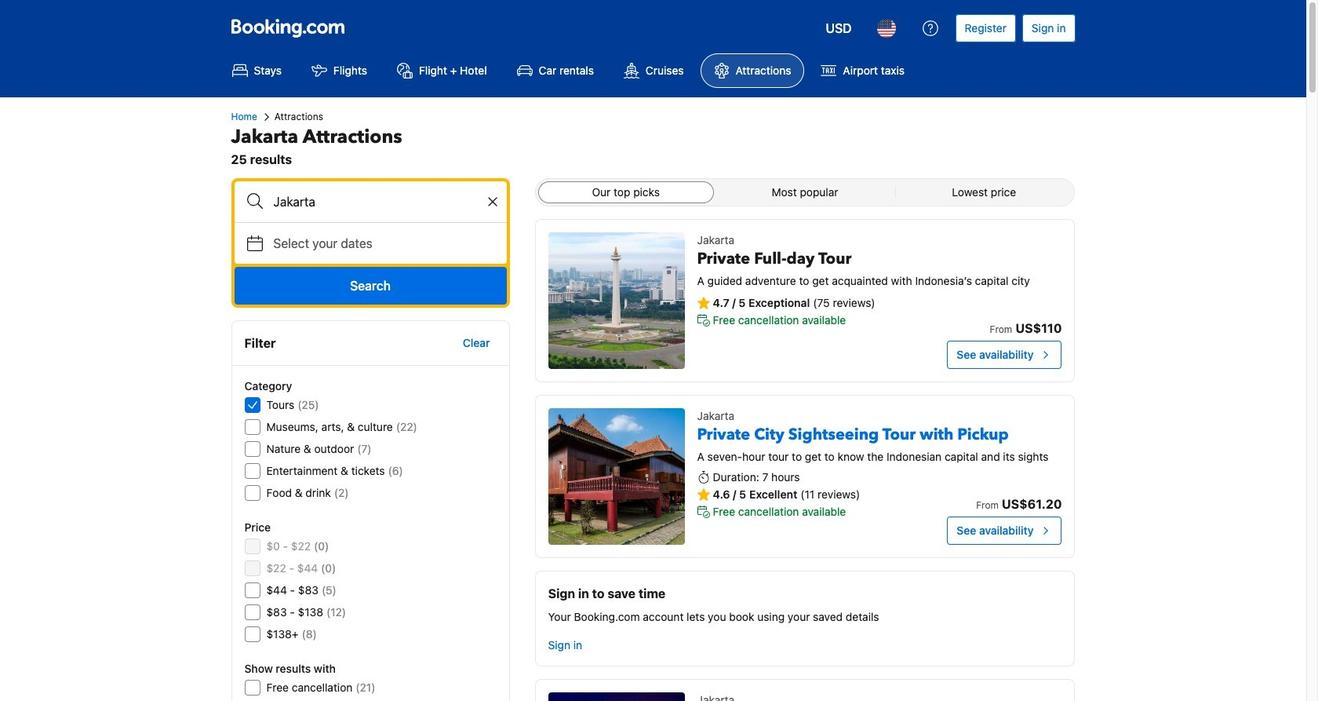 Task type: describe. For each thing, give the bounding box(es) containing it.
private full-day tour image
[[548, 232, 685, 369]]

booking.com image
[[231, 19, 344, 38]]

private city sightseeing tour with pickup image
[[548, 408, 685, 545]]

Where are you going? search field
[[234, 181, 507, 222]]

jakarta night tour : enjoyable night time in jakarta (hotel pick-up) image
[[548, 692, 685, 701]]



Task type: vqa. For each thing, say whether or not it's contained in the screenshot.
Where are you going? search box
yes



